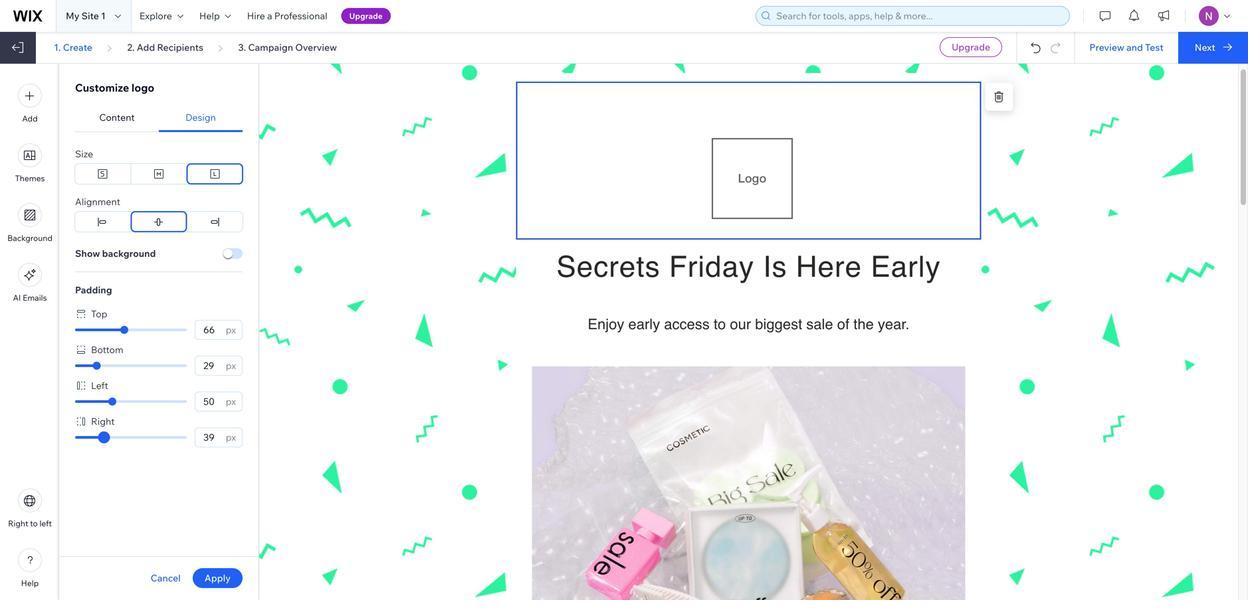Task type: locate. For each thing, give the bounding box(es) containing it.
upgrade down search for tools, apps, help & more... field
[[952, 41, 991, 53]]

4 px from the top
[[226, 432, 236, 444]]

left
[[40, 519, 52, 529]]

the
[[854, 316, 874, 333]]

of
[[837, 316, 850, 333]]

to left left
[[30, 519, 38, 529]]

2. add recipients link
[[127, 42, 203, 54]]

1 vertical spatial right
[[8, 519, 28, 529]]

1 horizontal spatial to
[[714, 316, 726, 333]]

add inside 2. add recipients link
[[137, 42, 155, 53]]

year.
[[878, 316, 910, 333]]

alignment
[[75, 196, 120, 208]]

right
[[91, 416, 115, 428], [8, 519, 28, 529]]

content button
[[75, 104, 159, 132]]

upgrade button
[[341, 8, 391, 24], [940, 37, 1003, 57]]

access
[[664, 316, 710, 333]]

1. create link
[[54, 42, 92, 54]]

size
[[75, 148, 93, 160]]

background button
[[7, 203, 52, 243]]

2. add recipients
[[127, 42, 203, 53]]

0 horizontal spatial to
[[30, 519, 38, 529]]

0 horizontal spatial add
[[22, 114, 38, 124]]

upgrade button right professional
[[341, 8, 391, 24]]

our
[[730, 316, 751, 333]]

upgrade right professional
[[349, 11, 383, 21]]

customize
[[75, 81, 129, 94]]

None text field
[[199, 393, 222, 412], [199, 429, 222, 447], [199, 393, 222, 412], [199, 429, 222, 447]]

overview
[[295, 42, 337, 53]]

0 horizontal spatial right
[[8, 519, 28, 529]]

emails
[[23, 293, 47, 303]]

help up recipients
[[199, 10, 220, 22]]

1 horizontal spatial upgrade
[[952, 41, 991, 53]]

early
[[629, 316, 660, 333]]

background
[[7, 233, 52, 243]]

1 px from the top
[[226, 324, 236, 336]]

add button
[[18, 84, 42, 124]]

add
[[137, 42, 155, 53], [22, 114, 38, 124]]

right down left
[[91, 416, 115, 428]]

0 vertical spatial to
[[714, 316, 726, 333]]

right to left
[[8, 519, 52, 529]]

1 vertical spatial upgrade
[[952, 41, 991, 53]]

None text field
[[199, 321, 222, 340], [199, 357, 222, 376], [199, 321, 222, 340], [199, 357, 222, 376]]

cancel button
[[151, 573, 181, 585]]

hire
[[247, 10, 265, 22]]

right to left button
[[8, 489, 52, 529]]

right left left
[[8, 519, 28, 529]]

right inside button
[[8, 519, 28, 529]]

1 horizontal spatial help button
[[191, 0, 239, 32]]

0 vertical spatial help
[[199, 10, 220, 22]]

px for right
[[226, 432, 236, 444]]

site
[[82, 10, 99, 22]]

0 vertical spatial upgrade button
[[341, 8, 391, 24]]

is
[[763, 250, 787, 284]]

secrets friday is here early
[[557, 250, 941, 284]]

1 horizontal spatial upgrade button
[[940, 37, 1003, 57]]

0 vertical spatial help button
[[191, 0, 239, 32]]

biggest
[[755, 316, 803, 333]]

0 horizontal spatial help
[[21, 579, 39, 589]]

0 vertical spatial upgrade
[[349, 11, 383, 21]]

1 horizontal spatial right
[[91, 416, 115, 428]]

1 vertical spatial help
[[21, 579, 39, 589]]

help button
[[191, 0, 239, 32], [18, 549, 42, 589]]

add right 2.
[[137, 42, 155, 53]]

1 vertical spatial to
[[30, 519, 38, 529]]

px
[[226, 324, 236, 336], [226, 360, 236, 372], [226, 396, 236, 408], [226, 432, 236, 444]]

ai emails
[[13, 293, 47, 303]]

1 vertical spatial add
[[22, 114, 38, 124]]

left
[[91, 380, 108, 392]]

upgrade button down search for tools, apps, help & more... field
[[940, 37, 1003, 57]]

3. campaign overview link
[[238, 42, 337, 54]]

test
[[1145, 42, 1164, 53]]

show
[[75, 248, 100, 260]]

2 px from the top
[[226, 360, 236, 372]]

to left our
[[714, 316, 726, 333]]

help
[[199, 10, 220, 22], [21, 579, 39, 589]]

professional
[[274, 10, 327, 22]]

add up themes button
[[22, 114, 38, 124]]

tab list
[[75, 104, 243, 132]]

and
[[1127, 42, 1143, 53]]

bottom
[[91, 344, 123, 356]]

my site 1
[[66, 10, 106, 22]]

enjoy
[[588, 316, 625, 333]]

help button down right to left
[[18, 549, 42, 589]]

add inside add button
[[22, 114, 38, 124]]

0 vertical spatial add
[[137, 42, 155, 53]]

0 vertical spatial right
[[91, 416, 115, 428]]

help down right to left
[[21, 579, 39, 589]]

3 px from the top
[[226, 396, 236, 408]]

to
[[714, 316, 726, 333], [30, 519, 38, 529]]

0 horizontal spatial upgrade
[[349, 11, 383, 21]]

0 horizontal spatial help button
[[18, 549, 42, 589]]

upgrade
[[349, 11, 383, 21], [952, 41, 991, 53]]

1 horizontal spatial add
[[137, 42, 155, 53]]

secrets
[[557, 250, 661, 284]]

recipients
[[157, 42, 203, 53]]

help button left the hire
[[191, 0, 239, 32]]

px for bottom
[[226, 360, 236, 372]]



Task type: vqa. For each thing, say whether or not it's contained in the screenshot.
"View,"
no



Task type: describe. For each thing, give the bounding box(es) containing it.
themes
[[15, 174, 45, 183]]

background
[[102, 248, 156, 260]]

friday
[[669, 250, 755, 284]]

ai
[[13, 293, 21, 303]]

apply button
[[193, 569, 243, 589]]

content
[[99, 112, 135, 123]]

top
[[91, 308, 107, 320]]

customize logo
[[75, 81, 154, 94]]

2.
[[127, 42, 135, 53]]

1. create
[[54, 42, 92, 53]]

hire a professional link
[[239, 0, 335, 32]]

px for top
[[226, 324, 236, 336]]

preview
[[1090, 42, 1125, 53]]

explore
[[140, 10, 172, 22]]

next
[[1195, 42, 1216, 53]]

here
[[796, 250, 862, 284]]

next button
[[1179, 32, 1248, 64]]

preview and test
[[1090, 42, 1164, 53]]

Search for tools, apps, help & more... field
[[772, 7, 1066, 25]]

themes button
[[15, 144, 45, 183]]

to inside button
[[30, 519, 38, 529]]

0 horizontal spatial upgrade button
[[341, 8, 391, 24]]

design
[[186, 112, 216, 123]]

show background
[[75, 248, 156, 260]]

1
[[101, 10, 106, 22]]

logo
[[132, 81, 154, 94]]

create
[[63, 42, 92, 53]]

1.
[[54, 42, 61, 53]]

a
[[267, 10, 272, 22]]

cancel
[[151, 573, 181, 585]]

campaign
[[248, 42, 293, 53]]

sale
[[807, 316, 833, 333]]

upgrade for the bottom upgrade button
[[952, 41, 991, 53]]

1 horizontal spatial help
[[199, 10, 220, 22]]

px for left
[[226, 396, 236, 408]]

right for right
[[91, 416, 115, 428]]

my
[[66, 10, 79, 22]]

3. campaign overview
[[238, 42, 337, 53]]

1 vertical spatial upgrade button
[[940, 37, 1003, 57]]

upgrade for upgrade button to the left
[[349, 11, 383, 21]]

enjoy early access to our biggest sale of the year.
[[588, 316, 910, 333]]

3.
[[238, 42, 246, 53]]

early
[[871, 250, 941, 284]]

ai emails button
[[13, 263, 47, 303]]

design button
[[159, 104, 243, 132]]

1 vertical spatial help button
[[18, 549, 42, 589]]

padding
[[75, 285, 112, 296]]

right for right to left
[[8, 519, 28, 529]]

tab list containing content
[[75, 104, 243, 132]]

apply
[[205, 573, 231, 585]]

hire a professional
[[247, 10, 327, 22]]



